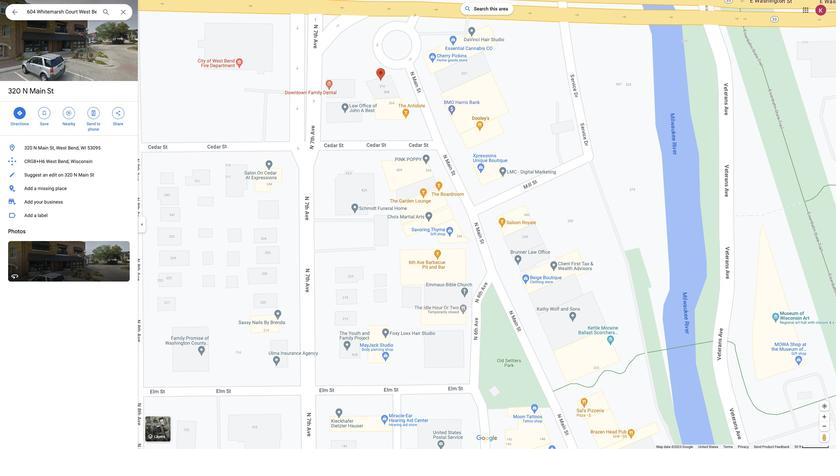 Task type: describe. For each thing, give the bounding box(es) containing it.
google
[[683, 445, 693, 449]]

map
[[656, 445, 663, 449]]

320 for 320 n main st
[[8, 86, 21, 96]]

photos
[[8, 228, 26, 235]]

show street view coverage image
[[820, 432, 829, 443]]

directions
[[11, 122, 29, 126]]

st,
[[50, 145, 55, 151]]


[[66, 109, 72, 117]]

your
[[34, 199, 43, 205]]

suggest an edit on 320 n main st
[[24, 172, 94, 178]]


[[41, 109, 47, 117]]

states
[[709, 445, 718, 449]]

©2023
[[671, 445, 682, 449]]

share
[[113, 122, 123, 126]]

suggest
[[24, 172, 42, 178]]

product
[[762, 445, 774, 449]]

map data ©2023 google
[[656, 445, 693, 449]]

n for 320 n main st, west bend, wi 53095
[[33, 145, 37, 151]]

footer inside google maps 'element'
[[656, 445, 795, 449]]

privacy
[[738, 445, 749, 449]]

53095
[[87, 145, 101, 151]]

1 vertical spatial west
[[46, 159, 57, 164]]

actions for 320 n main st region
[[0, 102, 138, 135]]


[[17, 109, 23, 117]]

add for add your business
[[24, 199, 33, 205]]

terms button
[[723, 445, 733, 449]]

united
[[698, 445, 708, 449]]

320 for 320 n main st, west bend, wi 53095
[[24, 145, 32, 151]]

1 vertical spatial bend,
[[58, 159, 70, 164]]

ft
[[799, 445, 802, 449]]

crg8+h6
[[24, 159, 45, 164]]

send product feedback
[[754, 445, 790, 449]]

0 vertical spatial bend,
[[68, 145, 80, 151]]

main for st
[[29, 86, 46, 96]]

save
[[40, 122, 49, 126]]

united states
[[698, 445, 718, 449]]

an
[[43, 172, 48, 178]]

2 vertical spatial n
[[74, 172, 77, 178]]

0 vertical spatial west
[[56, 145, 67, 151]]

missing
[[38, 186, 54, 191]]

50 ft button
[[795, 445, 829, 449]]

place
[[55, 186, 67, 191]]

add for add a label
[[24, 213, 33, 218]]

search this area button
[[460, 3, 514, 15]]

send product feedback button
[[754, 445, 790, 449]]

0 horizontal spatial st
[[47, 86, 54, 96]]

add a missing place button
[[0, 182, 138, 195]]


[[115, 109, 121, 117]]

wisconsin
[[71, 159, 92, 164]]

2 horizontal spatial 320
[[65, 172, 73, 178]]

suggest an edit on 320 n main st button
[[0, 168, 138, 182]]

2 vertical spatial main
[[78, 172, 89, 178]]



Task type: locate. For each thing, give the bounding box(es) containing it.
a for label
[[34, 213, 36, 218]]

search this area
[[474, 6, 508, 11]]

layers
[[154, 435, 165, 439]]

 button
[[5, 4, 24, 22]]

0 horizontal spatial n
[[23, 86, 28, 96]]

1 vertical spatial add
[[24, 199, 33, 205]]

business
[[44, 199, 63, 205]]

st up 
[[47, 86, 54, 96]]

1 vertical spatial st
[[90, 172, 94, 178]]

edit
[[49, 172, 57, 178]]

send
[[87, 122, 96, 126], [754, 445, 762, 449]]

google account: kenny nguyen  
(kenny.nguyen@adept.ai) image
[[816, 5, 826, 15]]

320 n main st, west bend, wi 53095
[[24, 145, 101, 151]]

a for missing
[[34, 186, 36, 191]]

st inside button
[[90, 172, 94, 178]]

main down wisconsin
[[78, 172, 89, 178]]

320 up 
[[8, 86, 21, 96]]

1 vertical spatial a
[[34, 213, 36, 218]]

add a label
[[24, 213, 48, 218]]

320 n main st, west bend, wi 53095 button
[[0, 141, 138, 155]]

2 vertical spatial add
[[24, 213, 33, 218]]

privacy button
[[738, 445, 749, 449]]

1 horizontal spatial 320
[[24, 145, 32, 151]]

n
[[23, 86, 28, 96], [33, 145, 37, 151], [74, 172, 77, 178]]

send inside button
[[754, 445, 762, 449]]

a
[[34, 186, 36, 191], [34, 213, 36, 218]]

add your business
[[24, 199, 63, 205]]

label
[[38, 213, 48, 218]]

area
[[499, 6, 508, 11]]

feedback
[[775, 445, 790, 449]]

2 vertical spatial 320
[[65, 172, 73, 178]]

main for st,
[[38, 145, 48, 151]]

send for send product feedback
[[754, 445, 762, 449]]

320 n main st main content
[[0, 0, 138, 449]]

0 vertical spatial add
[[24, 186, 33, 191]]

n up crg8+h6
[[33, 145, 37, 151]]

a left missing
[[34, 186, 36, 191]]

1 a from the top
[[34, 186, 36, 191]]

on
[[58, 172, 63, 178]]

crg8+h6 west bend, wisconsin button
[[0, 155, 138, 168]]

0 vertical spatial n
[[23, 86, 28, 96]]

3 add from the top
[[24, 213, 33, 218]]

phone
[[88, 127, 99, 132]]


[[90, 109, 97, 117]]

st
[[47, 86, 54, 96], [90, 172, 94, 178]]

1 vertical spatial 320
[[24, 145, 32, 151]]

united states button
[[698, 445, 718, 449]]

zoom in image
[[822, 415, 827, 420]]

2 horizontal spatial n
[[74, 172, 77, 178]]

1 add from the top
[[24, 186, 33, 191]]

west
[[56, 145, 67, 151], [46, 159, 57, 164]]

add a label button
[[0, 209, 138, 222]]

add
[[24, 186, 33, 191], [24, 199, 33, 205], [24, 213, 33, 218]]

main up 
[[29, 86, 46, 96]]

west right st,
[[56, 145, 67, 151]]

main
[[29, 86, 46, 96], [38, 145, 48, 151], [78, 172, 89, 178]]

send for send to phone
[[87, 122, 96, 126]]

604 Whitemarsh Court West Bend, WI 53095 field
[[5, 4, 132, 20]]

50 ft
[[795, 445, 802, 449]]

320 n main st
[[8, 86, 54, 96]]

zoom out image
[[822, 424, 827, 429]]

a left the label
[[34, 213, 36, 218]]

1 vertical spatial main
[[38, 145, 48, 151]]

0 vertical spatial 320
[[8, 86, 21, 96]]

to
[[97, 122, 100, 126]]

0 horizontal spatial 320
[[8, 86, 21, 96]]

st down wisconsin
[[90, 172, 94, 178]]

west down st,
[[46, 159, 57, 164]]

0 vertical spatial st
[[47, 86, 54, 96]]

collapse side panel image
[[138, 221, 146, 228]]

1 horizontal spatial send
[[754, 445, 762, 449]]

search
[[474, 6, 489, 11]]

n for 320 n main st
[[23, 86, 28, 96]]

bend, down 320 n main st, west bend, wi 53095 at the top
[[58, 159, 70, 164]]

1 vertical spatial n
[[33, 145, 37, 151]]

None field
[[27, 8, 97, 16]]

0 horizontal spatial send
[[87, 122, 96, 126]]

320 up crg8+h6
[[24, 145, 32, 151]]

main left st,
[[38, 145, 48, 151]]

1 horizontal spatial n
[[33, 145, 37, 151]]

terms
[[723, 445, 733, 449]]

add for add a missing place
[[24, 186, 33, 191]]

data
[[664, 445, 671, 449]]

1 vertical spatial send
[[754, 445, 762, 449]]

0 vertical spatial send
[[87, 122, 96, 126]]

send left product
[[754, 445, 762, 449]]

this
[[490, 6, 498, 11]]

320
[[8, 86, 21, 96], [24, 145, 32, 151], [65, 172, 73, 178]]

n up 
[[23, 86, 28, 96]]

none field inside "604 whitemarsh court west bend, wi 53095" field
[[27, 8, 97, 16]]

2 add from the top
[[24, 199, 33, 205]]

n right on
[[74, 172, 77, 178]]

add left the label
[[24, 213, 33, 218]]

nearby
[[63, 122, 75, 126]]

1 horizontal spatial st
[[90, 172, 94, 178]]

add a missing place
[[24, 186, 67, 191]]

320 right on
[[65, 172, 73, 178]]

bend,
[[68, 145, 80, 151], [58, 159, 70, 164]]


[[11, 7, 19, 17]]

add down suggest
[[24, 186, 33, 191]]

footer
[[656, 445, 795, 449]]

crg8+h6 west bend, wisconsin
[[24, 159, 92, 164]]

add your business link
[[0, 195, 138, 209]]

send inside send to phone
[[87, 122, 96, 126]]

send up 'phone' at the top
[[87, 122, 96, 126]]

 search field
[[5, 4, 132, 22]]

send to phone
[[87, 122, 100, 132]]

0 vertical spatial a
[[34, 186, 36, 191]]

2 a from the top
[[34, 213, 36, 218]]

50
[[795, 445, 798, 449]]

0 vertical spatial main
[[29, 86, 46, 96]]

wi
[[81, 145, 86, 151]]

show your location image
[[822, 403, 828, 409]]

bend, left wi
[[68, 145, 80, 151]]

footer containing map data ©2023 google
[[656, 445, 795, 449]]

add left "your"
[[24, 199, 33, 205]]

google maps element
[[0, 0, 836, 449]]



Task type: vqa. For each thing, say whether or not it's contained in the screenshot.


